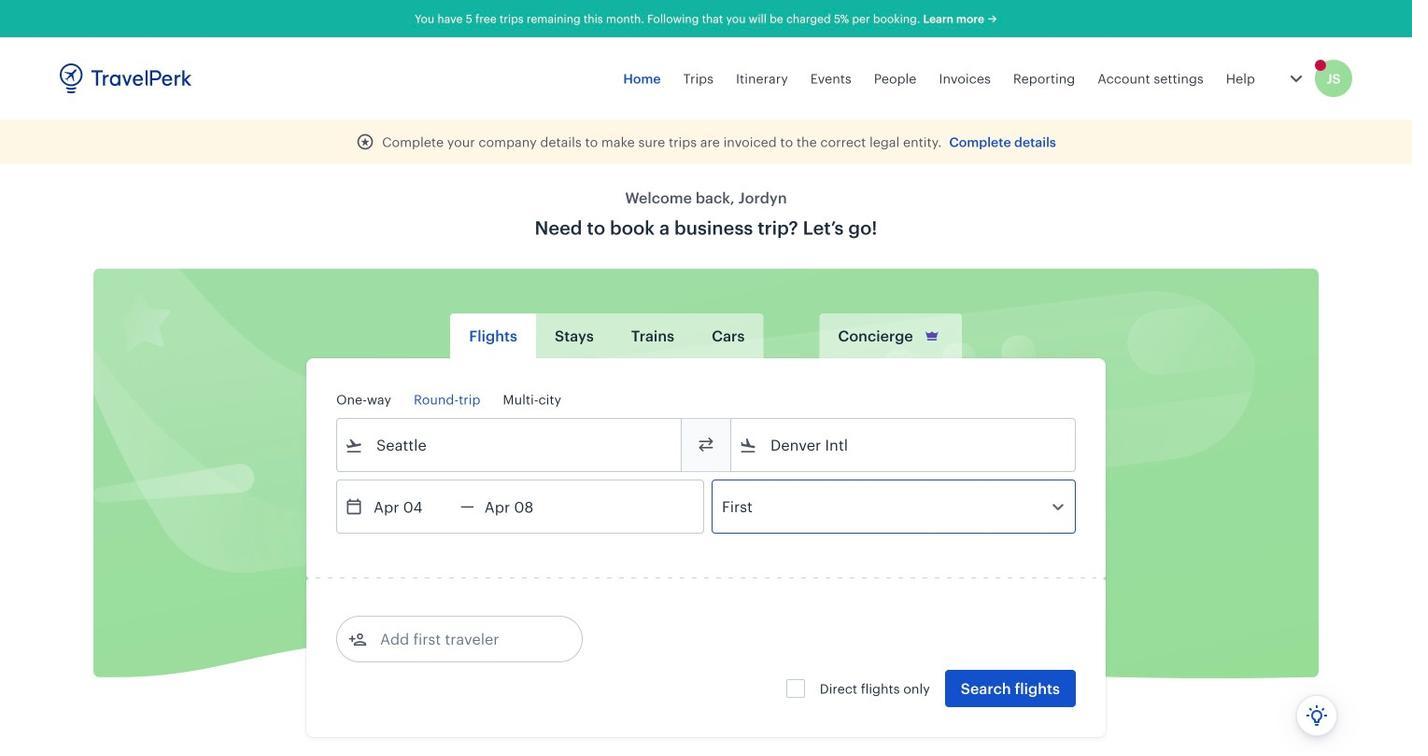 Task type: describe. For each thing, give the bounding box(es) containing it.
From search field
[[363, 431, 657, 460]]

Add first traveler search field
[[367, 625, 561, 655]]



Task type: locate. For each thing, give the bounding box(es) containing it.
To search field
[[757, 431, 1051, 460]]

Return text field
[[474, 481, 571, 533]]

Depart text field
[[363, 481, 460, 533]]



